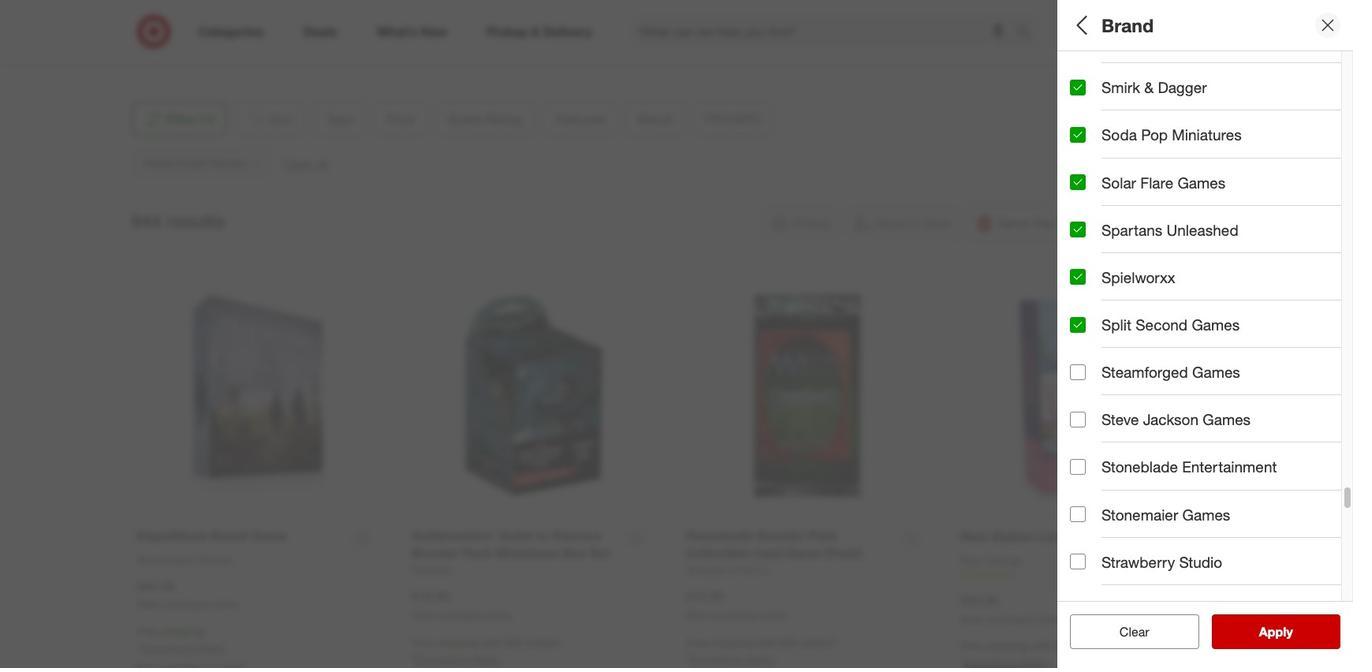 Task type: locate. For each thing, give the bounding box(es) containing it.
$100;
[[1282, 138, 1309, 151]]

shipping down $20.99 when purchased online
[[986, 639, 1028, 653]]

free down $18.99
[[412, 636, 434, 649]]

0 horizontal spatial &
[[1113, 303, 1120, 317]]

when for $18.99
[[412, 610, 436, 622]]

$18.99
[[412, 589, 449, 604]]

apply. for $15.95
[[746, 652, 775, 666]]

1 link
[[961, 568, 1204, 582]]

1 horizontal spatial $35
[[780, 636, 798, 649]]

shipping down the '$15.95 when purchased online'
[[711, 636, 753, 649]]

free for $18.99
[[412, 636, 434, 649]]

apply.
[[197, 641, 227, 655], [471, 652, 501, 666], [746, 652, 775, 666]]

clear
[[1112, 624, 1142, 640], [1120, 624, 1150, 640]]

second
[[1136, 315, 1188, 334]]

online inside the '$15.95 when purchased online'
[[761, 610, 786, 622]]

brand inside dialog
[[1102, 14, 1154, 36]]

0 horizontal spatial $35
[[505, 636, 523, 649]]

* down $18.99
[[412, 652, 416, 666]]

Soda Pop Miniatures checkbox
[[1070, 127, 1086, 143]]

shipping for $15.95
[[711, 636, 753, 649]]

games;
[[1103, 82, 1142, 96], [1172, 82, 1210, 96], [1253, 303, 1292, 317]]

$50
[[1246, 138, 1263, 151]]

1 clear from the left
[[1112, 624, 1142, 640]]

0 horizontal spatial orders*
[[526, 636, 562, 649]]

games; inside brand 0-hr art & technology; 25th century games; 2f-spiele; 2
[[1253, 303, 1292, 317]]

see
[[1243, 624, 1265, 640]]

0 horizontal spatial results
[[167, 210, 225, 232]]

exclusions down the '$15.95 when purchased online'
[[690, 652, 743, 666]]

spartans
[[1102, 221, 1163, 239]]

games; right card
[[1172, 82, 1210, 96]]

stock
[[1198, 397, 1235, 415]]

games; left 2f-
[[1253, 303, 1292, 317]]

spartans unleashed
[[1102, 221, 1239, 239]]

$25
[[1185, 138, 1203, 151]]

when down $84.95
[[137, 599, 162, 611]]

clear left 'all'
[[1112, 624, 1142, 640]]

Split Second Games checkbox
[[1070, 317, 1086, 332]]

online inside $20.99 when purchased online
[[1035, 613, 1061, 625]]

results inside button
[[1269, 624, 1310, 640]]

*
[[204, 625, 208, 638], [137, 641, 141, 655], [412, 652, 416, 666], [686, 652, 690, 666]]

1 horizontal spatial with
[[756, 636, 777, 649]]

1 horizontal spatial exclusions apply. button
[[416, 651, 501, 667]]

with down $18.99 when purchased online
[[482, 636, 502, 649]]

include out of stock
[[1102, 397, 1235, 415]]

when inside the '$15.95 when purchased online'
[[686, 610, 711, 622]]

free shipping with $35 orders*
[[961, 639, 1111, 653]]

with down $20.99 when purchased online
[[1031, 639, 1051, 653]]

shipping down $84.95 when purchased online
[[162, 625, 204, 638]]

free shipping with $35 orders* * exclusions apply. down the '$15.95 when purchased online'
[[686, 636, 836, 666]]

when inside $18.99 when purchased online
[[412, 610, 436, 622]]

2 horizontal spatial orders*
[[1075, 639, 1111, 653]]

results right 944 at top
[[167, 210, 225, 232]]

2 horizontal spatial with
[[1031, 639, 1051, 653]]

Solar Flare Games checkbox
[[1070, 174, 1086, 190]]

featured
[[1070, 228, 1133, 246]]

$50;
[[1222, 138, 1242, 151]]

results
[[167, 210, 225, 232], [1269, 624, 1310, 640]]

purchased down $20.99
[[988, 613, 1033, 625]]

$20.99
[[961, 592, 998, 608]]

studio
[[1179, 553, 1223, 571], [1102, 600, 1145, 618]]

of
[[1181, 397, 1194, 415]]

0 vertical spatial &
[[1145, 78, 1154, 96]]

free shipping with $35 orders* * exclusions apply. for $15.95
[[686, 636, 836, 666]]

when down $15.95
[[686, 610, 711, 622]]

when for $20.99
[[961, 613, 985, 625]]

smirk
[[1102, 78, 1140, 96]]

results right see
[[1269, 624, 1310, 640]]

hr
[[1081, 303, 1092, 317]]

$15;
[[1101, 138, 1122, 151]]

purchased up free shipping * * exclusions apply.
[[164, 599, 209, 611]]

purchased for $18.99
[[439, 610, 484, 622]]

& inside brand 0-hr art & technology; 25th century games; 2f-spiele; 2
[[1113, 303, 1120, 317]]

search button
[[1010, 14, 1047, 52]]

Stoneblade Entertainment checkbox
[[1070, 459, 1086, 475]]

2 horizontal spatial games;
[[1253, 303, 1292, 317]]

exclusions down $18.99 when purchased online
[[416, 652, 468, 666]]

soda
[[1102, 126, 1137, 144]]

apply button
[[1212, 614, 1341, 649]]

brand
[[1102, 14, 1154, 36], [1070, 283, 1113, 301]]

1 free shipping with $35 orders* * exclusions apply. from the left
[[412, 636, 562, 666]]

featured button
[[1070, 217, 1353, 272]]

shipping inside free shipping * * exclusions apply.
[[162, 625, 204, 638]]

online for $84.95
[[212, 599, 237, 611]]

purchased inside $20.99 when purchased online
[[988, 613, 1033, 625]]

brand for brand
[[1102, 14, 1154, 36]]

online
[[212, 599, 237, 611], [487, 610, 512, 622], [761, 610, 786, 622], [1035, 613, 1061, 625]]

$84.95
[[137, 578, 175, 594]]

clear for clear all
[[1112, 624, 1142, 640]]

purchased
[[164, 599, 209, 611], [439, 610, 484, 622], [713, 610, 758, 622], [988, 613, 1033, 625]]

when down $18.99
[[412, 610, 436, 622]]

1 horizontal spatial free shipping with $35 orders* * exclusions apply.
[[686, 636, 836, 666]]

exclusions apply. button
[[141, 641, 227, 656], [416, 651, 501, 667], [690, 651, 775, 667]]

$35 for $18.99
[[505, 636, 523, 649]]

exclusions down $84.95 when purchased online
[[141, 641, 194, 655]]

25th
[[1186, 303, 1208, 317]]

0 vertical spatial brand
[[1102, 14, 1154, 36]]

purchased for $15.95
[[713, 610, 758, 622]]

search
[[1010, 25, 1047, 41]]

$100
[[1312, 138, 1336, 151]]

$35 down $18.99 when purchased online
[[505, 636, 523, 649]]

brand inside brand 0-hr art & technology; 25th century games; 2f-spiele; 2
[[1070, 283, 1113, 301]]

shipping down $18.99 when purchased online
[[437, 636, 479, 649]]

purchased down $18.99
[[439, 610, 484, 622]]

0 vertical spatial results
[[167, 210, 225, 232]]

technology;
[[1123, 303, 1183, 317]]

1 horizontal spatial orders*
[[801, 636, 836, 649]]

brand right all
[[1102, 14, 1154, 36]]

purchased for $20.99
[[988, 613, 1033, 625]]

Stonemaier Games checkbox
[[1070, 506, 1086, 522]]

steve
[[1102, 410, 1139, 428]]

1 horizontal spatial exclusions
[[416, 652, 468, 666]]

$0
[[1070, 138, 1082, 151]]

when
[[137, 599, 162, 611], [412, 610, 436, 622], [686, 610, 711, 622], [961, 613, 985, 625]]

type
[[1070, 62, 1104, 80]]

free for $20.99
[[961, 639, 982, 653]]

stoneblade
[[1102, 458, 1178, 476]]

exclusions apply. button down $18.99 when purchased online
[[416, 651, 501, 667]]

entertainment
[[1182, 458, 1277, 476]]

brand for brand 0-hr art & technology; 25th century games; 2f-spiele; 2
[[1070, 283, 1113, 301]]

& inside 'brand' dialog
[[1145, 78, 1154, 96]]

0 horizontal spatial apply.
[[197, 641, 227, 655]]

all
[[1070, 14, 1092, 36]]

drive
[[255, 13, 280, 27]]

see results
[[1243, 624, 1310, 640]]

$35 down the '$15.95 when purchased online'
[[780, 636, 798, 649]]

exclusions
[[141, 641, 194, 655], [416, 652, 468, 666], [690, 652, 743, 666]]

studio down stonemaier games
[[1179, 553, 1223, 571]]

exclusions inside free shipping * * exclusions apply.
[[141, 641, 194, 655]]

exclusions apply. button down the '$15.95 when purchased online'
[[690, 651, 775, 667]]

games for flare
[[1178, 173, 1226, 191]]

include
[[1102, 397, 1151, 415]]

wi
[[196, 29, 209, 42]]

1 vertical spatial brand
[[1070, 283, 1113, 301]]

purchased inside the '$15.95 when purchased online'
[[713, 610, 758, 622]]

when for $84.95
[[137, 599, 162, 611]]

1 horizontal spatial studio
[[1179, 553, 1223, 571]]

exclusions for $18.99
[[416, 652, 468, 666]]

$20.99 when purchased online
[[961, 592, 1061, 625]]

games for jackson
[[1203, 410, 1251, 428]]

2f-
[[1295, 303, 1311, 317]]

& right "smirk" at top right
[[1145, 78, 1154, 96]]

clear inside button
[[1120, 624, 1150, 640]]

brand up hr
[[1070, 283, 1113, 301]]

online inside $84.95 when purchased online
[[212, 599, 237, 611]]

exclusions apply. button down $84.95 when purchased online
[[141, 641, 227, 656]]

2 horizontal spatial exclusions
[[690, 652, 743, 666]]

0 horizontal spatial studio
[[1102, 600, 1145, 618]]

$15.95
[[686, 589, 724, 604]]

all filters dialog
[[1058, 0, 1353, 668]]

clear all
[[1112, 624, 1158, 640]]

free down $84.95
[[137, 625, 159, 638]]

spielworxx
[[1102, 268, 1176, 286]]

2 clear from the left
[[1120, 624, 1150, 640]]

0 horizontal spatial free shipping with $35 orders* * exclusions apply.
[[412, 636, 562, 666]]

apply. down $84.95 when purchased online
[[197, 641, 227, 655]]

when inside $20.99 when purchased online
[[961, 613, 985, 625]]

free shipping with $35 orders* * exclusions apply. down $18.99 when purchased online
[[412, 636, 562, 666]]

board
[[1070, 82, 1100, 96]]

when inside $84.95 when purchased online
[[137, 599, 162, 611]]

* down $84.95
[[137, 641, 141, 655]]

free down $20.99
[[961, 639, 982, 653]]

free down $15.95
[[686, 636, 708, 649]]

card
[[1145, 82, 1169, 96]]

2835
[[144, 13, 168, 27]]

with
[[482, 636, 502, 649], [756, 636, 777, 649], [1031, 639, 1051, 653]]

with for $20.99
[[1031, 639, 1051, 653]]

1 vertical spatial studio
[[1102, 600, 1145, 618]]

miniatures
[[1172, 126, 1242, 144]]

apply. down $18.99 when purchased online
[[471, 652, 501, 666]]

century
[[1211, 303, 1250, 317]]

online inside $18.99 when purchased online
[[487, 610, 512, 622]]

$35
[[505, 636, 523, 649], [780, 636, 798, 649], [1054, 639, 1072, 653]]

1 horizontal spatial results
[[1269, 624, 1310, 640]]

2 free shipping with $35 orders* * exclusions apply. from the left
[[686, 636, 836, 666]]

1 vertical spatial results
[[1269, 624, 1310, 640]]

with down the '$15.95 when purchased online'
[[756, 636, 777, 649]]

purchased for $84.95
[[164, 599, 209, 611]]

0 horizontal spatial with
[[482, 636, 502, 649]]

apply. down the '$15.95 when purchased online'
[[746, 652, 775, 666]]

0 horizontal spatial exclusions apply. button
[[141, 641, 227, 656]]

games
[[1178, 173, 1226, 191], [1192, 315, 1240, 334], [1193, 363, 1240, 381], [1203, 410, 1251, 428], [1183, 505, 1231, 523]]

1 horizontal spatial apply.
[[471, 652, 501, 666]]

park
[[230, 13, 252, 27]]

0 horizontal spatial exclusions
[[141, 641, 194, 655]]

2 horizontal spatial $35
[[1054, 639, 1072, 653]]

when down $20.99
[[961, 613, 985, 625]]

&
[[1145, 78, 1154, 96], [1113, 303, 1120, 317]]

Spielworxx checkbox
[[1070, 269, 1086, 285]]

free for $15.95
[[686, 636, 708, 649]]

games; left card
[[1103, 82, 1142, 96]]

clear inside button
[[1112, 624, 1142, 640]]

type board games; card games; collectible trading cards; ga
[[1070, 62, 1353, 96]]

art
[[1095, 303, 1110, 317]]

clear down studio woe
[[1120, 624, 1150, 640]]

purchased inside $84.95 when purchased online
[[164, 599, 209, 611]]

studio up clear all on the right of the page
[[1102, 600, 1145, 618]]

free
[[137, 625, 159, 638], [412, 636, 434, 649], [686, 636, 708, 649], [961, 639, 982, 653]]

purchased down $15.95
[[713, 610, 758, 622]]

& right art
[[1113, 303, 1120, 317]]

$15
[[1125, 138, 1142, 151]]

1 vertical spatial &
[[1113, 303, 1120, 317]]

purchased inside $18.99 when purchased online
[[439, 610, 484, 622]]

2 horizontal spatial exclusions apply. button
[[690, 651, 775, 667]]

$35 down $20.99 when purchased online
[[1054, 639, 1072, 653]]

2 horizontal spatial apply.
[[746, 652, 775, 666]]

fpo/apo
[[1070, 344, 1138, 362]]

1 horizontal spatial &
[[1145, 78, 1154, 96]]

guest
[[1070, 178, 1112, 196]]



Task type: describe. For each thing, give the bounding box(es) containing it.
price $0  –  $15; $15  –  $25; $25  –  $50; $50  –  $100; $100  –  
[[1070, 117, 1353, 151]]

2
[[1348, 303, 1353, 317]]

jackson
[[1143, 410, 1199, 428]]

944 results
[[131, 210, 225, 232]]

0-
[[1070, 303, 1081, 317]]

free inside free shipping * * exclusions apply.
[[137, 625, 159, 638]]

free shipping with $35 orders* * exclusions apply. for $18.99
[[412, 636, 562, 666]]

$25;
[[1161, 138, 1182, 151]]

us
[[144, 45, 159, 58]]

* down $15.95
[[686, 652, 690, 666]]

solar flare games
[[1102, 173, 1226, 191]]

cards;
[[1307, 82, 1340, 96]]

strawberry studio
[[1102, 553, 1223, 571]]

brand 0-hr art & technology; 25th century games; 2f-spiele; 2
[[1070, 283, 1353, 317]]

shipping for $18.99
[[437, 636, 479, 649]]

pop
[[1141, 126, 1168, 144]]

apply. for $18.99
[[471, 652, 501, 666]]

Include out of stock checkbox
[[1070, 398, 1086, 414]]

exclusions apply. button for $18.99
[[416, 651, 501, 667]]

1
[[1010, 569, 1015, 581]]

stoneblade entertainment
[[1102, 458, 1277, 476]]

Steve Jackson Games checkbox
[[1070, 412, 1086, 427]]

strawberry
[[1102, 553, 1175, 571]]

with for $18.99
[[482, 636, 502, 649]]

split second games
[[1102, 315, 1240, 334]]

shipping for $20.99
[[986, 639, 1028, 653]]

filters
[[1097, 14, 1146, 36]]

* down $84.95 when purchased online
[[204, 625, 208, 638]]

fitchburg
[[144, 29, 190, 42]]

0 vertical spatial studio
[[1179, 553, 1223, 571]]

flare
[[1141, 173, 1174, 191]]

ga
[[1343, 82, 1353, 96]]

price
[[1070, 117, 1107, 135]]

steamforged
[[1102, 363, 1188, 381]]

online for $15.95
[[761, 610, 786, 622]]

soda pop miniatures
[[1102, 126, 1242, 144]]

when for $15.95
[[686, 610, 711, 622]]

2835 commerce park drive fitchburg , wi 53719 us
[[144, 13, 280, 58]]

fpo/apo button
[[1070, 327, 1353, 383]]

unleashed
[[1167, 221, 1239, 239]]

1 horizontal spatial games;
[[1172, 82, 1210, 96]]

brand dialog
[[1058, 0, 1353, 668]]

games for second
[[1192, 315, 1240, 334]]

results for see results
[[1269, 624, 1310, 640]]

$35 for $15.95
[[780, 636, 798, 649]]

orders* for $15.95
[[801, 636, 836, 649]]

with for $15.95
[[756, 636, 777, 649]]

clear for clear
[[1120, 624, 1150, 640]]

$18.99 when purchased online
[[412, 589, 512, 622]]

spiele;
[[1311, 303, 1345, 317]]

clear all button
[[1070, 614, 1199, 649]]

see results button
[[1212, 614, 1341, 649]]

all
[[1145, 624, 1158, 640]]

steamforged games
[[1102, 363, 1240, 381]]

53719
[[212, 29, 243, 42]]

944
[[131, 210, 162, 232]]

results for 944 results
[[167, 210, 225, 232]]

stonemaier games
[[1102, 505, 1231, 523]]

free shipping * * exclusions apply.
[[137, 625, 227, 655]]

stonemaier
[[1102, 505, 1179, 523]]

What can we help you find? suggestions appear below search field
[[631, 14, 1021, 49]]

online for $18.99
[[487, 610, 512, 622]]

$15.95 when purchased online
[[686, 589, 786, 622]]

exclusions for $15.95
[[690, 652, 743, 666]]

guest rating button
[[1070, 162, 1353, 217]]

woe
[[1149, 600, 1179, 618]]

commerce
[[172, 13, 226, 27]]

smirk & dagger
[[1102, 78, 1207, 96]]

collectible
[[1213, 82, 1265, 96]]

0 horizontal spatial games;
[[1103, 82, 1142, 96]]

all filters
[[1070, 14, 1146, 36]]

orders* for $18.99
[[526, 636, 562, 649]]

online for $20.99
[[1035, 613, 1061, 625]]

,
[[190, 29, 193, 42]]

Smirk & Dagger checkbox
[[1070, 80, 1086, 95]]

steve jackson games
[[1102, 410, 1251, 428]]

Strawberry Studio checkbox
[[1070, 554, 1086, 570]]

apply
[[1259, 624, 1293, 640]]

Steamforged Games checkbox
[[1070, 364, 1086, 380]]

orders* for $20.99
[[1075, 639, 1111, 653]]

split
[[1102, 315, 1132, 334]]

studio woe
[[1102, 600, 1179, 618]]

out
[[1155, 397, 1177, 415]]

$35 for $20.99
[[1054, 639, 1072, 653]]

$84.95 when purchased online
[[137, 578, 237, 611]]

exclusions apply. button for $15.95
[[690, 651, 775, 667]]

Spartans Unleashed checkbox
[[1070, 222, 1086, 238]]

dagger
[[1158, 78, 1207, 96]]

apply. inside free shipping * * exclusions apply.
[[197, 641, 227, 655]]



Task type: vqa. For each thing, say whether or not it's contained in the screenshot.


